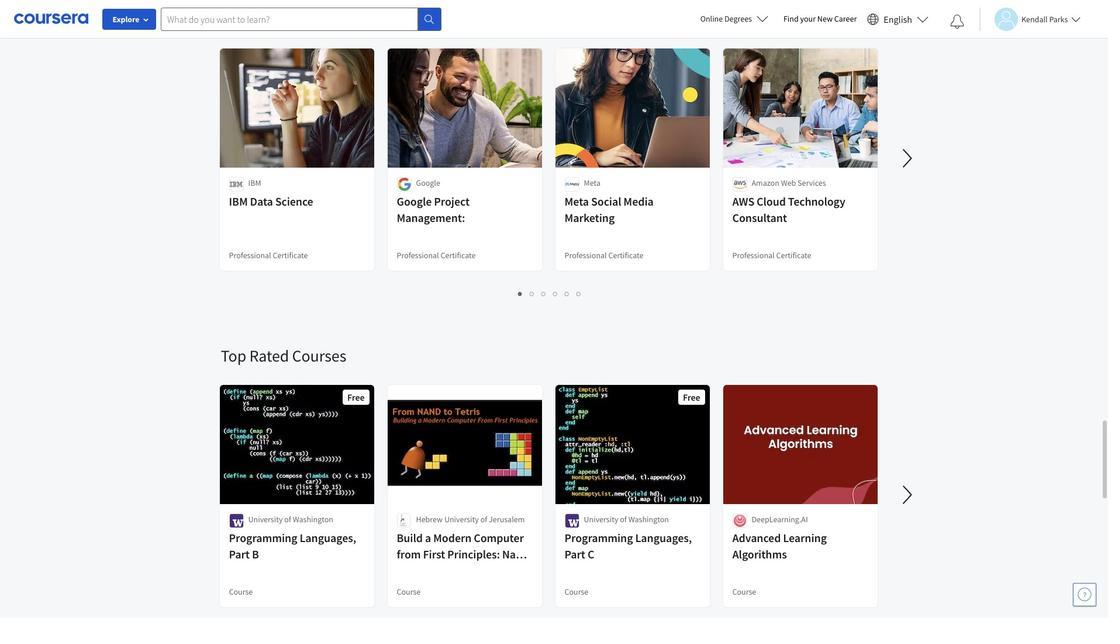 Task type: vqa. For each thing, say whether or not it's contained in the screenshot.
the right University
yes



Task type: describe. For each thing, give the bounding box(es) containing it.
list inside popular beginner programs for new careers carousel element
[[221, 287, 879, 301]]

build a modern computer from first principles: nand to tetris part ii (project- centered course)
[[397, 531, 529, 595]]

programming languages, part c
[[565, 531, 692, 562]]

professional certificate for science
[[229, 250, 308, 261]]

career
[[834, 13, 857, 24]]

online
[[700, 13, 723, 24]]

find your new career link
[[778, 12, 863, 26]]

course)
[[443, 580, 480, 595]]

part for programming languages, part c
[[565, 547, 585, 562]]

degrees
[[725, 13, 752, 24]]

popular beginner programs for new careers carousel element
[[215, 0, 1108, 311]]

next slide image for top rated courses
[[893, 481, 921, 509]]

4
[[553, 288, 558, 299]]

kendall parks
[[1022, 14, 1068, 24]]

amazon web services image
[[733, 177, 747, 192]]

kendall parks button
[[980, 7, 1081, 31]]

2 button
[[526, 287, 538, 301]]

2
[[530, 288, 535, 299]]

learning
[[783, 531, 827, 546]]

part inside build a modern computer from first principles: nand to tetris part ii (project- centered course)
[[439, 564, 460, 578]]

principles:
[[447, 547, 500, 562]]

from
[[397, 547, 421, 562]]

algorithms
[[733, 547, 787, 562]]

languages, for programming languages, part b
[[300, 531, 356, 546]]

5 button
[[561, 287, 573, 301]]

free for programming languages, part c
[[683, 392, 700, 404]]

ibm image
[[229, 177, 244, 192]]

ii
[[462, 564, 469, 578]]

build
[[397, 531, 423, 546]]

course for programming languages, part b
[[229, 587, 253, 598]]

english button
[[863, 0, 933, 38]]

hebrew university of jerusalem image
[[397, 514, 410, 529]]

new inside 'link'
[[818, 13, 833, 24]]

What do you want to learn? text field
[[161, 7, 418, 31]]

for
[[410, 9, 429, 30]]

university for programming languages, part c
[[584, 515, 618, 525]]

washington for programming languages, part c
[[629, 515, 669, 525]]

certificate for management:
[[441, 250, 476, 261]]

university for programming languages, part b
[[248, 515, 283, 525]]

free for programming languages, part b
[[347, 392, 365, 404]]

ibm data science
[[229, 194, 313, 209]]

tetris
[[409, 564, 437, 578]]

part for programming languages, part b
[[229, 547, 250, 562]]

science
[[275, 194, 313, 209]]

next slide image for popular beginner programs for new careers
[[893, 144, 921, 173]]

professional for aws cloud technology consultant
[[733, 250, 775, 261]]

explore button
[[102, 9, 156, 30]]

2 of from the left
[[481, 515, 487, 525]]

find
[[784, 13, 799, 24]]

course for programming languages, part c
[[565, 587, 589, 598]]

find your new career
[[784, 13, 857, 24]]

coursera image
[[14, 10, 88, 28]]

careers
[[466, 9, 518, 30]]

university of washington for b
[[248, 515, 333, 525]]

management:
[[397, 211, 465, 225]]

3 button
[[538, 287, 550, 301]]

5
[[565, 288, 570, 299]]

languages, for programming languages, part c
[[635, 531, 692, 546]]

professional for google project management:
[[397, 250, 439, 261]]

data
[[250, 194, 273, 209]]

consultant
[[733, 211, 787, 225]]

programming for b
[[229, 531, 297, 546]]

top rated courses
[[221, 346, 346, 367]]

course for build a modern computer from first principles: nand to tetris part ii (project- centered course)
[[397, 587, 421, 598]]

advanced
[[733, 531, 781, 546]]

centered
[[397, 580, 441, 595]]

aws
[[733, 194, 755, 209]]

show notifications image
[[950, 15, 964, 29]]

4 button
[[550, 287, 561, 301]]

english
[[884, 13, 912, 25]]

of for programming languages, part b
[[284, 515, 291, 525]]

services
[[798, 178, 826, 188]]

google image
[[397, 177, 411, 192]]

professional certificate for media
[[565, 250, 644, 261]]

6 button
[[573, 287, 585, 301]]

amazon web services
[[752, 178, 826, 188]]



Task type: locate. For each thing, give the bounding box(es) containing it.
programming inside programming languages, part b
[[229, 531, 297, 546]]

1 certificate from the left
[[273, 250, 308, 261]]

1 washington from the left
[[293, 515, 333, 525]]

None search field
[[161, 7, 442, 31]]

2 washington from the left
[[629, 515, 669, 525]]

0 horizontal spatial languages,
[[300, 531, 356, 546]]

programming up c
[[565, 531, 633, 546]]

2 university of washington from the left
[[584, 515, 669, 525]]

professional down marketing
[[565, 250, 607, 261]]

university of washington up programming languages, part b
[[248, 515, 333, 525]]

1 horizontal spatial part
[[439, 564, 460, 578]]

0 horizontal spatial new
[[433, 9, 463, 30]]

deeplearning.ai
[[752, 515, 808, 525]]

professional for meta social media marketing
[[565, 250, 607, 261]]

programs
[[342, 9, 407, 30]]

professional certificate
[[229, 250, 308, 261], [397, 250, 476, 261], [565, 250, 644, 261], [733, 250, 812, 261]]

programming for c
[[565, 531, 633, 546]]

3
[[542, 288, 546, 299]]

certificate for science
[[273, 250, 308, 261]]

0 horizontal spatial programming
[[229, 531, 297, 546]]

course down c
[[565, 587, 589, 598]]

professional certificate for technology
[[733, 250, 812, 261]]

ibm right ibm icon
[[248, 178, 261, 188]]

2 professional certificate from the left
[[397, 250, 476, 261]]

1 programming from the left
[[229, 531, 297, 546]]

2 horizontal spatial of
[[620, 515, 627, 525]]

1 professional certificate from the left
[[229, 250, 308, 261]]

professional certificate for management:
[[397, 250, 476, 261]]

certificate down aws cloud technology consultant
[[776, 250, 812, 261]]

2 course from the left
[[397, 587, 421, 598]]

list
[[221, 287, 879, 301]]

online degrees button
[[691, 6, 778, 32]]

beginner
[[277, 9, 339, 30]]

0 vertical spatial ibm
[[248, 178, 261, 188]]

washington for programming languages, part b
[[293, 515, 333, 525]]

certificate down meta social media marketing
[[609, 250, 644, 261]]

university
[[248, 515, 283, 525], [444, 515, 479, 525], [584, 515, 618, 525]]

kendall
[[1022, 14, 1048, 24]]

0 horizontal spatial washington
[[293, 515, 333, 525]]

2 horizontal spatial part
[[565, 547, 585, 562]]

1 horizontal spatial ibm
[[248, 178, 261, 188]]

washington up programming languages, part c
[[629, 515, 669, 525]]

university up c
[[584, 515, 618, 525]]

google
[[416, 178, 440, 188], [397, 194, 432, 209]]

0 horizontal spatial university of washington
[[248, 515, 333, 525]]

a
[[425, 531, 431, 546]]

c
[[588, 547, 594, 562]]

jerusalem
[[489, 515, 525, 525]]

2 university from the left
[[444, 515, 479, 525]]

ibm for ibm
[[248, 178, 261, 188]]

0 vertical spatial google
[[416, 178, 440, 188]]

part left c
[[565, 547, 585, 562]]

university of washington image for programming languages, part b
[[229, 514, 244, 529]]

nand
[[502, 547, 529, 562]]

1 university of washington image from the left
[[229, 514, 244, 529]]

4 professional certificate from the left
[[733, 250, 812, 261]]

next slide image
[[893, 144, 921, 173], [893, 481, 921, 509]]

meta down meta icon
[[565, 194, 589, 209]]

0 horizontal spatial free
[[347, 392, 365, 404]]

3 professional certificate from the left
[[565, 250, 644, 261]]

programming up b
[[229, 531, 297, 546]]

(project-
[[471, 564, 514, 578]]

course for advanced learning algorithms
[[733, 587, 756, 598]]

1 university of washington from the left
[[248, 515, 333, 525]]

washington up programming languages, part b
[[293, 515, 333, 525]]

0 horizontal spatial of
[[284, 515, 291, 525]]

professional for ibm data science
[[229, 250, 271, 261]]

ibm down ibm icon
[[229, 194, 248, 209]]

meta for meta
[[584, 178, 601, 188]]

help center image
[[1078, 588, 1092, 602]]

certificate down management:
[[441, 250, 476, 261]]

meta image
[[565, 177, 579, 192]]

explore
[[113, 14, 139, 25]]

google right "google" image
[[416, 178, 440, 188]]

course down algorithms
[[733, 587, 756, 598]]

3 university from the left
[[584, 515, 618, 525]]

marketing
[[565, 211, 615, 225]]

part
[[229, 547, 250, 562], [565, 547, 585, 562], [439, 564, 460, 578]]

0 vertical spatial next slide image
[[893, 144, 921, 173]]

top
[[221, 346, 246, 367]]

0 horizontal spatial part
[[229, 547, 250, 562]]

2 horizontal spatial university
[[584, 515, 618, 525]]

of left jerusalem
[[481, 515, 487, 525]]

courses
[[292, 346, 346, 367]]

1 horizontal spatial university of washington image
[[565, 514, 579, 529]]

university of washington image for programming languages, part c
[[565, 514, 579, 529]]

of up programming languages, part c
[[620, 515, 627, 525]]

of for programming languages, part c
[[620, 515, 627, 525]]

part left b
[[229, 547, 250, 562]]

meta inside meta social media marketing
[[565, 194, 589, 209]]

certificate for technology
[[776, 250, 812, 261]]

4 professional from the left
[[733, 250, 775, 261]]

course down to
[[397, 587, 421, 598]]

3 professional from the left
[[565, 250, 607, 261]]

university up b
[[248, 515, 283, 525]]

rated
[[249, 346, 289, 367]]

2 free from the left
[[683, 392, 700, 404]]

professional certificate down management:
[[397, 250, 476, 261]]

google down "google" image
[[397, 194, 432, 209]]

university of washington image
[[229, 514, 244, 529], [565, 514, 579, 529]]

new
[[433, 9, 463, 30], [818, 13, 833, 24]]

1 vertical spatial google
[[397, 194, 432, 209]]

languages,
[[300, 531, 356, 546], [635, 531, 692, 546]]

professional down consultant
[[733, 250, 775, 261]]

part inside programming languages, part c
[[565, 547, 585, 562]]

next slide image inside popular beginner programs for new careers carousel element
[[893, 144, 921, 173]]

course down b
[[229, 587, 253, 598]]

new right 'for'
[[433, 9, 463, 30]]

0 vertical spatial meta
[[584, 178, 601, 188]]

0 horizontal spatial ibm
[[229, 194, 248, 209]]

amazon
[[752, 178, 780, 188]]

next slide image inside top rated courses carousel element
[[893, 481, 921, 509]]

technology
[[788, 194, 846, 209]]

0 horizontal spatial university of washington image
[[229, 514, 244, 529]]

b
[[252, 547, 259, 562]]

to
[[397, 564, 407, 578]]

google for google
[[416, 178, 440, 188]]

popular
[[221, 9, 274, 30]]

list containing 1
[[221, 287, 879, 301]]

1 horizontal spatial of
[[481, 515, 487, 525]]

google inside google project management:
[[397, 194, 432, 209]]

1 next slide image from the top
[[893, 144, 921, 173]]

1 vertical spatial ibm
[[229, 194, 248, 209]]

1 vertical spatial meta
[[565, 194, 589, 209]]

media
[[624, 194, 654, 209]]

1
[[518, 288, 523, 299]]

professional certificate down ibm data science
[[229, 250, 308, 261]]

hebrew
[[416, 515, 443, 525]]

2 next slide image from the top
[[893, 481, 921, 509]]

1 horizontal spatial washington
[[629, 515, 669, 525]]

languages, inside programming languages, part b
[[300, 531, 356, 546]]

1 horizontal spatial languages,
[[635, 531, 692, 546]]

meta for meta social media marketing
[[565, 194, 589, 209]]

free
[[347, 392, 365, 404], [683, 392, 700, 404]]

washington
[[293, 515, 333, 525], [629, 515, 669, 525]]

0 horizontal spatial university
[[248, 515, 283, 525]]

web
[[781, 178, 796, 188]]

1 vertical spatial next slide image
[[893, 481, 921, 509]]

ibm
[[248, 178, 261, 188], [229, 194, 248, 209]]

3 of from the left
[[620, 515, 627, 525]]

top rated courses carousel element
[[215, 311, 1108, 619]]

advanced learning algorithms
[[733, 531, 827, 562]]

new right your
[[818, 13, 833, 24]]

hebrew university of jerusalem
[[416, 515, 525, 525]]

social
[[591, 194, 621, 209]]

certificate down science in the left top of the page
[[273, 250, 308, 261]]

professional down management:
[[397, 250, 439, 261]]

ibm for ibm data science
[[229, 194, 248, 209]]

parks
[[1049, 14, 1068, 24]]

1 university from the left
[[248, 515, 283, 525]]

1 horizontal spatial university of washington
[[584, 515, 669, 525]]

4 course from the left
[[733, 587, 756, 598]]

your
[[800, 13, 816, 24]]

1 languages, from the left
[[300, 531, 356, 546]]

professional down data
[[229, 250, 271, 261]]

university up modern
[[444, 515, 479, 525]]

of up programming languages, part b
[[284, 515, 291, 525]]

online degrees
[[700, 13, 752, 24]]

certificate
[[273, 250, 308, 261], [441, 250, 476, 261], [609, 250, 644, 261], [776, 250, 812, 261]]

university of washington up programming languages, part c
[[584, 515, 669, 525]]

3 course from the left
[[565, 587, 589, 598]]

2 languages, from the left
[[635, 531, 692, 546]]

first
[[423, 547, 445, 562]]

1 professional from the left
[[229, 250, 271, 261]]

3 certificate from the left
[[609, 250, 644, 261]]

meta right meta icon
[[584, 178, 601, 188]]

cloud
[[757, 194, 786, 209]]

of
[[284, 515, 291, 525], [481, 515, 487, 525], [620, 515, 627, 525]]

programming
[[229, 531, 297, 546], [565, 531, 633, 546]]

course
[[229, 587, 253, 598], [397, 587, 421, 598], [565, 587, 589, 598], [733, 587, 756, 598]]

1 horizontal spatial new
[[818, 13, 833, 24]]

project
[[434, 194, 470, 209]]

deeplearning.ai image
[[733, 514, 747, 529]]

professional certificate down marketing
[[565, 250, 644, 261]]

aws cloud technology consultant
[[733, 194, 846, 225]]

meta
[[584, 178, 601, 188], [565, 194, 589, 209]]

computer
[[474, 531, 524, 546]]

1 horizontal spatial university
[[444, 515, 479, 525]]

programming languages, part b
[[229, 531, 356, 562]]

professional certificate down consultant
[[733, 250, 812, 261]]

popular beginner programs for new careers
[[221, 9, 518, 30]]

4 certificate from the left
[[776, 250, 812, 261]]

part left ii
[[439, 564, 460, 578]]

professional
[[229, 250, 271, 261], [397, 250, 439, 261], [565, 250, 607, 261], [733, 250, 775, 261]]

certificate for media
[[609, 250, 644, 261]]

6
[[577, 288, 581, 299]]

modern
[[433, 531, 472, 546]]

meta social media marketing
[[565, 194, 654, 225]]

2 university of washington image from the left
[[565, 514, 579, 529]]

2 programming from the left
[[565, 531, 633, 546]]

1 button
[[515, 287, 526, 301]]

languages, inside programming languages, part c
[[635, 531, 692, 546]]

google for google project management:
[[397, 194, 432, 209]]

programming inside programming languages, part c
[[565, 531, 633, 546]]

university of washington for c
[[584, 515, 669, 525]]

1 free from the left
[[347, 392, 365, 404]]

university of washington
[[248, 515, 333, 525], [584, 515, 669, 525]]

1 horizontal spatial programming
[[565, 531, 633, 546]]

1 of from the left
[[284, 515, 291, 525]]

part inside programming languages, part b
[[229, 547, 250, 562]]

google project management:
[[397, 194, 470, 225]]

2 certificate from the left
[[441, 250, 476, 261]]

1 course from the left
[[229, 587, 253, 598]]

1 horizontal spatial free
[[683, 392, 700, 404]]

2 professional from the left
[[397, 250, 439, 261]]



